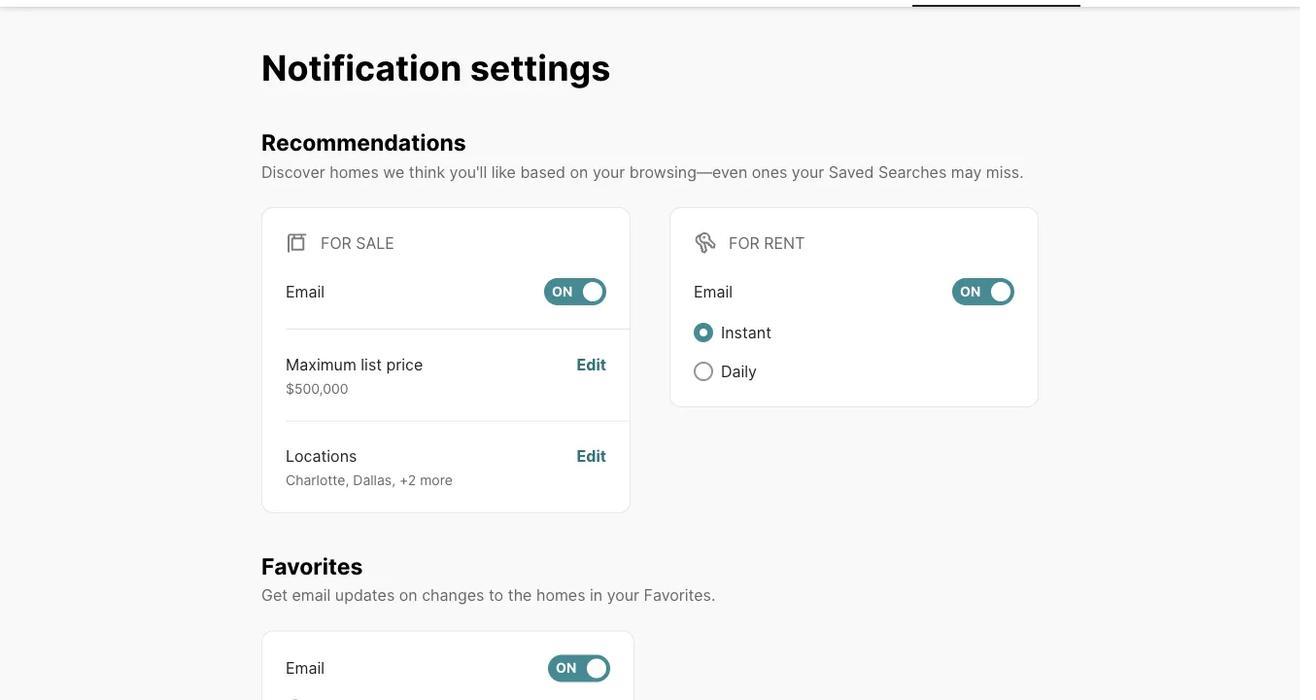 Task type: locate. For each thing, give the bounding box(es) containing it.
notification settings
[[262, 46, 611, 88]]

homes down recommendations
[[330, 162, 379, 181]]

$500,000
[[286, 380, 348, 396]]

0 horizontal spatial on
[[399, 586, 418, 605]]

1 vertical spatial edit button
[[577, 445, 607, 489]]

on for sale
[[552, 283, 573, 299]]

for
[[321, 233, 352, 252], [729, 233, 760, 252]]

for left the "rent" at top right
[[729, 233, 760, 252]]

homes inside recommendations discover homes we think you'll like based on your browsing—even ones your saved searches may miss.
[[330, 162, 379, 181]]

2 edit from the top
[[577, 447, 607, 465]]

1 horizontal spatial homes
[[537, 586, 586, 605]]

on right the based in the top of the page
[[570, 162, 589, 181]]

+2
[[400, 472, 416, 488]]

maximum list price $500,000
[[286, 355, 423, 396]]

searches
[[879, 162, 947, 181]]

on
[[570, 162, 589, 181], [399, 586, 418, 605]]

None checkbox
[[544, 278, 607, 305]]

instant
[[721, 323, 772, 342]]

your right ones
[[792, 162, 825, 181]]

email for for sale
[[286, 282, 325, 301]]

0 vertical spatial edit button
[[577, 353, 607, 397]]

your
[[593, 162, 625, 181], [792, 162, 825, 181], [607, 586, 640, 605]]

get
[[262, 586, 288, 605]]

Instant radio
[[694, 323, 714, 342], [286, 700, 305, 700]]

your inside favorites get email updates on changes to the homes in your favorites.
[[607, 586, 640, 605]]

0 vertical spatial edit
[[577, 355, 607, 374]]

discover
[[262, 162, 325, 181]]

edit button for price
[[577, 353, 607, 397]]

0 horizontal spatial homes
[[330, 162, 379, 181]]

None checkbox
[[953, 278, 1015, 305], [548, 655, 611, 682], [953, 278, 1015, 305], [548, 655, 611, 682]]

to
[[489, 586, 504, 605]]

1 for from the left
[[321, 233, 352, 252]]

ones
[[752, 162, 788, 181]]

edit
[[577, 355, 607, 374], [577, 447, 607, 465]]

1 edit from the top
[[577, 355, 607, 374]]

on right the updates
[[399, 586, 418, 605]]

email down "for sale" on the top
[[286, 282, 325, 301]]

homes
[[330, 162, 379, 181], [537, 586, 586, 605]]

1 edit button from the top
[[577, 353, 607, 397]]

for left sale
[[321, 233, 352, 252]]

edit button
[[577, 353, 607, 397], [577, 445, 607, 489]]

1 horizontal spatial on
[[570, 162, 589, 181]]

saved
[[829, 162, 875, 181]]

2 edit button from the top
[[577, 445, 607, 489]]

in
[[590, 586, 603, 605]]

homes left in
[[537, 586, 586, 605]]

based
[[521, 162, 566, 181]]

charlotte,
[[286, 472, 349, 488]]

locations
[[286, 447, 357, 465]]

like
[[492, 162, 516, 181]]

1 vertical spatial edit
[[577, 447, 607, 465]]

we
[[383, 162, 405, 181]]

more
[[420, 472, 453, 488]]

on
[[552, 283, 573, 299], [961, 283, 981, 299], [556, 660, 577, 676]]

daily
[[721, 361, 757, 380]]

1 vertical spatial on
[[399, 586, 418, 605]]

1 horizontal spatial instant radio
[[694, 323, 714, 342]]

1 horizontal spatial for
[[729, 233, 760, 252]]

2 for from the left
[[729, 233, 760, 252]]

0 vertical spatial homes
[[330, 162, 379, 181]]

email up instant
[[694, 282, 733, 301]]

edit for dallas,
[[577, 447, 607, 465]]

0 horizontal spatial instant radio
[[286, 700, 305, 700]]

your right the based in the top of the page
[[593, 162, 625, 181]]

1 vertical spatial homes
[[537, 586, 586, 605]]

your right in
[[607, 586, 640, 605]]

you'll
[[450, 162, 487, 181]]

0 vertical spatial instant radio
[[694, 323, 714, 342]]

0 horizontal spatial for
[[321, 233, 352, 252]]

email
[[286, 282, 325, 301], [694, 282, 733, 301], [286, 659, 325, 678]]

on inside favorites get email updates on changes to the homes in your favorites.
[[399, 586, 418, 605]]

Daily radio
[[694, 361, 714, 381]]

0 vertical spatial on
[[570, 162, 589, 181]]



Task type: describe. For each thing, give the bounding box(es) containing it.
the
[[508, 586, 532, 605]]

edit button for dallas,
[[577, 445, 607, 489]]

email for for rent
[[694, 282, 733, 301]]

recommendations discover homes we think you'll like based on your browsing—even ones your saved searches may miss.
[[262, 128, 1024, 181]]

may
[[952, 162, 982, 181]]

favorites get email updates on changes to the homes in your favorites.
[[262, 552, 716, 605]]

favorites
[[262, 552, 363, 579]]

edit for price
[[577, 355, 607, 374]]

updates
[[335, 586, 395, 605]]

price
[[387, 355, 423, 374]]

email
[[292, 586, 331, 605]]

settings
[[470, 46, 611, 88]]

for sale
[[321, 233, 395, 252]]

1 vertical spatial instant radio
[[286, 700, 305, 700]]

list
[[361, 355, 382, 374]]

for for for sale
[[321, 233, 352, 252]]

notification
[[262, 46, 462, 88]]

homes inside favorites get email updates on changes to the homes in your favorites.
[[537, 586, 586, 605]]

rent
[[764, 233, 805, 252]]

browsing—even
[[630, 162, 748, 181]]

email down email
[[286, 659, 325, 678]]

think
[[409, 162, 445, 181]]

changes
[[422, 586, 485, 605]]

favorites.
[[644, 586, 716, 605]]

for rent
[[729, 233, 805, 252]]

miss.
[[987, 162, 1024, 181]]

locations charlotte, dallas, +2 more
[[286, 447, 453, 488]]

sale
[[356, 233, 395, 252]]

dallas,
[[353, 472, 396, 488]]

for for for rent
[[729, 233, 760, 252]]

recommendations
[[262, 128, 466, 156]]

on inside recommendations discover homes we think you'll like based on your browsing—even ones your saved searches may miss.
[[570, 162, 589, 181]]

on for rent
[[961, 283, 981, 299]]

maximum
[[286, 355, 357, 374]]



Task type: vqa. For each thing, say whether or not it's contained in the screenshot.
Friday 27 Oct
no



